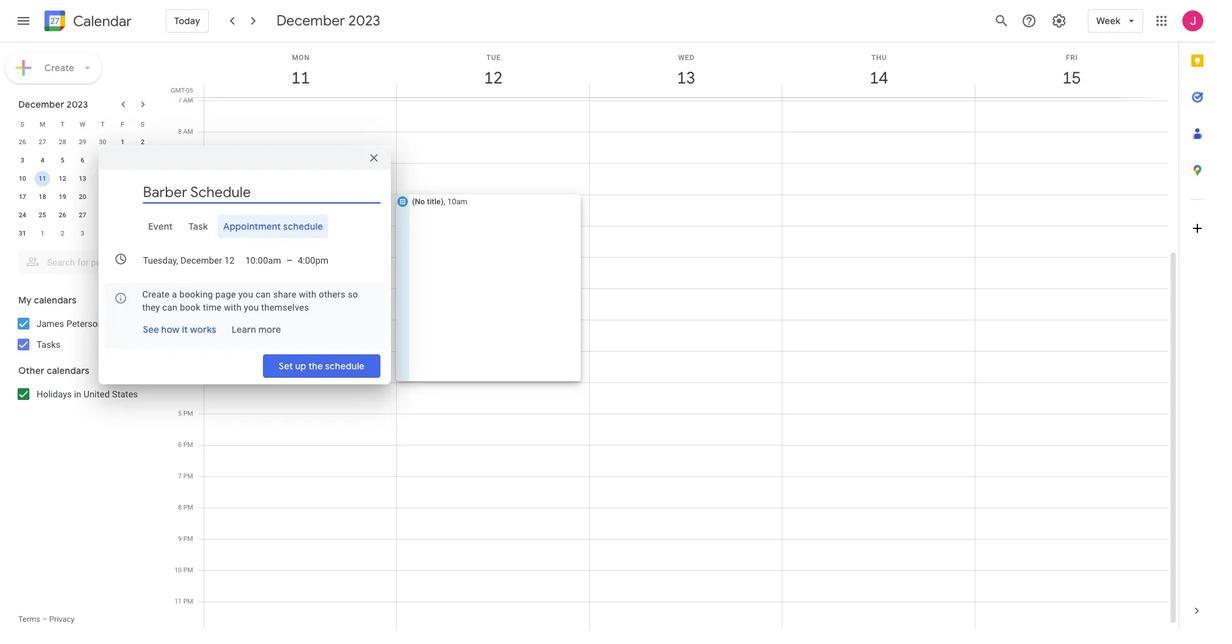 Task type: locate. For each thing, give the bounding box(es) containing it.
0 horizontal spatial 2023
[[67, 99, 88, 110]]

5 pm
[[178, 410, 193, 417]]

1 horizontal spatial 1
[[121, 138, 125, 146]]

holidays in united states
[[37, 389, 138, 400]]

1 horizontal spatial december
[[277, 12, 345, 30]]

1 horizontal spatial s
[[141, 120, 145, 128]]

pm up 6 pm
[[183, 410, 193, 417]]

0 vertical spatial 14
[[869, 67, 888, 89]]

1 vertical spatial 5
[[178, 410, 182, 417]]

26 down 19 element on the left of page
[[59, 212, 66, 219]]

january 2 element
[[55, 226, 70, 242]]

0 horizontal spatial 2
[[61, 230, 64, 237]]

0 horizontal spatial 6
[[81, 157, 84, 164]]

1 vertical spatial 3
[[81, 230, 84, 237]]

december 2023 up mon
[[277, 12, 381, 30]]

4 for 4 pm
[[178, 379, 182, 386]]

0 vertical spatial 7
[[178, 97, 182, 104]]

see how it works
[[143, 324, 216, 335]]

pm down 10 pm
[[183, 598, 193, 605]]

12 for 12 element
[[59, 175, 66, 182]]

2 horizontal spatial 3
[[178, 347, 182, 355]]

3
[[21, 157, 24, 164], [81, 230, 84, 237], [178, 347, 182, 355]]

am right event button
[[183, 222, 193, 229]]

12 inside 12 element
[[59, 175, 66, 182]]

0 horizontal spatial s
[[20, 120, 24, 128]]

11 down mon
[[291, 67, 309, 89]]

in
[[74, 389, 81, 400]]

1 vertical spatial 6
[[178, 441, 182, 449]]

14 up 21 "element"
[[99, 175, 106, 182]]

6 down the "november 29" element
[[81, 157, 84, 164]]

0 vertical spatial 10
[[19, 175, 26, 182]]

11 up 18
[[39, 175, 46, 182]]

wed 13
[[676, 54, 695, 89]]

25 element
[[35, 208, 50, 223]]

27 down 20 element
[[79, 212, 86, 219]]

1 vertical spatial 14
[[99, 175, 106, 182]]

0 vertical spatial december 2023
[[277, 12, 381, 30]]

a
[[172, 289, 177, 299]]

create
[[44, 62, 74, 74], [142, 289, 170, 299]]

pm right a
[[183, 285, 193, 292]]

18
[[39, 193, 46, 200]]

8 for 8 am
[[178, 128, 182, 135]]

grid containing 11
[[167, 42, 1179, 629]]

1 vertical spatial ,
[[256, 276, 258, 285]]

t up '30'
[[101, 120, 105, 128]]

0 horizontal spatial 5
[[61, 157, 64, 164]]

schedule up end time text box at the top of page
[[284, 220, 324, 232]]

appointment
[[224, 220, 281, 232]]

6 down the 5 pm at the bottom left of page
[[178, 441, 182, 449]]

1 vertical spatial 7
[[101, 157, 104, 164]]

t up 28 at the top left
[[61, 120, 65, 128]]

row group
[[12, 133, 153, 243]]

26 element
[[55, 208, 70, 223]]

with
[[299, 289, 317, 299], [224, 302, 242, 312]]

3 pm from the top
[[183, 316, 193, 323]]

6 for 6
[[81, 157, 84, 164]]

3 down november 26 element
[[21, 157, 24, 164]]

can down a
[[162, 302, 178, 312]]

1 horizontal spatial t
[[101, 120, 105, 128]]

5 row from the top
[[12, 188, 153, 206]]

27
[[39, 138, 46, 146], [79, 212, 86, 219]]

4 inside row
[[41, 157, 44, 164]]

Start time text field
[[245, 252, 281, 268]]

3 inside grid
[[178, 347, 182, 355]]

3 for 3 pm
[[178, 347, 182, 355]]

12 up 19
[[59, 175, 66, 182]]

8 pm from the top
[[183, 473, 193, 480]]

0 vertical spatial create
[[44, 62, 74, 74]]

2 down 26 element
[[61, 230, 64, 237]]

1 down f
[[121, 138, 125, 146]]

8 up '9'
[[178, 504, 182, 511]]

create inside dropdown button
[[44, 62, 74, 74]]

am
[[183, 97, 193, 104], [183, 128, 193, 135], [183, 191, 193, 198], [183, 222, 193, 229]]

december
[[277, 12, 345, 30], [18, 99, 64, 110]]

2 up see how it works
[[178, 316, 182, 323]]

5
[[61, 157, 64, 164], [178, 410, 182, 417]]

0 vertical spatial 6
[[81, 157, 84, 164]]

5 pm from the top
[[183, 379, 193, 386]]

fri 15
[[1062, 54, 1081, 89]]

0 vertical spatial –
[[287, 255, 293, 265]]

12 column header
[[397, 42, 590, 97]]

pm down it
[[183, 347, 193, 355]]

row up 27 element
[[12, 188, 153, 206]]

0 vertical spatial 12
[[483, 67, 502, 89]]

13 down wed
[[676, 67, 695, 89]]

10 pm from the top
[[183, 535, 193, 543]]

am up 11 am
[[183, 191, 193, 198]]

s
[[20, 120, 24, 128], [141, 120, 145, 128]]

0 horizontal spatial 27
[[39, 138, 46, 146]]

calendars
[[34, 294, 77, 306], [47, 365, 90, 377]]

my calendars
[[18, 294, 77, 306]]

4
[[41, 157, 44, 164], [178, 379, 182, 386]]

5 inside row
[[61, 157, 64, 164]]

0 vertical spatial 3
[[21, 157, 24, 164]]

10 down '9'
[[174, 567, 182, 574]]

5 down november 28 element
[[61, 157, 64, 164]]

trail
[[221, 276, 236, 285]]

1 horizontal spatial ,
[[444, 197, 446, 206]]

(no title) , 10am
[[412, 197, 468, 206]]

tab list
[[1180, 42, 1216, 593], [109, 214, 381, 238]]

pm up the 5 pm at the bottom left of page
[[183, 379, 193, 386]]

event
[[148, 220, 173, 232]]

6 pm from the top
[[183, 410, 193, 417]]

terms – privacy
[[18, 615, 75, 624]]

0 horizontal spatial –
[[42, 615, 47, 624]]

calendars up james
[[34, 294, 77, 306]]

10
[[19, 175, 26, 182], [174, 191, 182, 198], [174, 567, 182, 574]]

14 inside column header
[[869, 67, 888, 89]]

row up january 3 element
[[12, 206, 153, 225]]

set up the schedule button
[[263, 350, 381, 382]]

main drawer image
[[16, 13, 31, 29]]

other
[[18, 365, 45, 377]]

4 inside grid
[[178, 379, 182, 386]]

13 link
[[672, 63, 702, 93]]

1 vertical spatial 27
[[79, 212, 86, 219]]

0 horizontal spatial create
[[44, 62, 74, 74]]

10 for 10 pm
[[174, 567, 182, 574]]

11 down 10 pm
[[174, 598, 182, 605]]

1 inside grid
[[178, 285, 182, 292]]

11 cell
[[32, 170, 52, 188]]

set up the schedule
[[279, 360, 365, 372]]

pm for 5 pm
[[183, 410, 193, 417]]

december up m
[[18, 99, 64, 110]]

5 up 6 pm
[[178, 410, 182, 417]]

book
[[180, 302, 201, 312]]

7 down 6 pm
[[178, 473, 182, 480]]

3 am from the top
[[183, 191, 193, 198]]

1 vertical spatial calendars
[[47, 365, 90, 377]]

None search field
[[0, 245, 162, 274]]

holidays
[[37, 389, 72, 400]]

4 pm from the top
[[183, 347, 193, 355]]

1 down 25 'element'
[[41, 230, 44, 237]]

t
[[61, 120, 65, 128], [101, 120, 105, 128]]

30
[[99, 138, 106, 146]]

1 horizontal spatial 3
[[81, 230, 84, 237]]

row down 27 element
[[12, 225, 153, 243]]

pm for 6 pm
[[183, 441, 193, 449]]

you down walk
[[238, 289, 253, 299]]

other calendars
[[18, 365, 90, 377]]

pm up 9 pm
[[183, 504, 193, 511]]

am for 8 am
[[183, 128, 193, 135]]

0 vertical spatial schedule
[[284, 220, 324, 232]]

appointment schedule button
[[218, 214, 329, 238]]

2 vertical spatial 7
[[178, 473, 182, 480]]

can down trail walk , 12:30pm
[[256, 289, 271, 299]]

m
[[40, 120, 45, 128]]

15 element
[[115, 171, 130, 187]]

1 horizontal spatial 6
[[178, 441, 182, 449]]

12 down tue
[[483, 67, 502, 89]]

27 down m
[[39, 138, 46, 146]]

10 up 11 am
[[174, 191, 182, 198]]

am down 05
[[183, 97, 193, 104]]

0 horizontal spatial december 2023
[[18, 99, 88, 110]]

8 down 7 am
[[178, 128, 182, 135]]

11 link
[[286, 63, 316, 93]]

12 pm from the top
[[183, 598, 193, 605]]

14 column header
[[782, 42, 976, 97]]

december up mon
[[277, 12, 345, 30]]

booking
[[180, 289, 213, 299]]

1 vertical spatial 10
[[174, 191, 182, 198]]

row down w
[[12, 133, 153, 151]]

4 am from the top
[[183, 222, 193, 229]]

schedule right the
[[326, 360, 365, 372]]

0 horizontal spatial with
[[224, 302, 242, 312]]

1 vertical spatial 13
[[79, 175, 86, 182]]

november 27 element
[[35, 135, 50, 150]]

17 element
[[15, 189, 30, 205]]

1 vertical spatial create
[[142, 289, 170, 299]]

0 horizontal spatial can
[[162, 302, 178, 312]]

1 vertical spatial 26
[[59, 212, 66, 219]]

1 horizontal spatial –
[[287, 255, 293, 265]]

2 vertical spatial 2
[[178, 316, 182, 323]]

calendars up in
[[47, 365, 90, 377]]

11 pm from the top
[[183, 567, 193, 574]]

20 element
[[75, 189, 90, 205]]

7 pm from the top
[[183, 441, 193, 449]]

1 horizontal spatial 27
[[79, 212, 86, 219]]

pm for 2 pm
[[183, 316, 193, 323]]

pm down 6 pm
[[183, 473, 193, 480]]

14 element
[[95, 171, 110, 187]]

row
[[12, 115, 153, 133], [12, 133, 153, 151], [12, 151, 153, 170], [12, 170, 153, 188], [12, 188, 153, 206], [12, 206, 153, 225], [12, 225, 153, 243]]

0 horizontal spatial 13
[[79, 175, 86, 182]]

pm up 1 pm
[[183, 253, 193, 261]]

7 down november 30 element
[[101, 157, 104, 164]]

16 element
[[135, 171, 151, 187]]

0 vertical spatial december
[[277, 12, 345, 30]]

1 vertical spatial 8
[[178, 504, 182, 511]]

7
[[178, 97, 182, 104], [101, 157, 104, 164], [178, 473, 182, 480]]

7 for 7 pm
[[178, 473, 182, 480]]

1 vertical spatial 2
[[61, 230, 64, 237]]

7 down gmt-
[[178, 97, 182, 104]]

thu
[[872, 54, 888, 62]]

12 down 11 am
[[174, 253, 182, 261]]

0 horizontal spatial 3
[[21, 157, 24, 164]]

9 pm from the top
[[183, 504, 193, 511]]

learn more
[[232, 324, 281, 335]]

Start date text field
[[143, 252, 235, 268]]

themselves
[[261, 302, 309, 312]]

– left end time text box at the top of page
[[287, 255, 293, 265]]

up
[[296, 360, 307, 372]]

1 horizontal spatial tab list
[[1180, 42, 1216, 593]]

11 right event
[[174, 222, 182, 229]]

my calendars button
[[3, 290, 162, 311]]

1 vertical spatial december 2023
[[18, 99, 88, 110]]

my
[[18, 294, 32, 306]]

0 horizontal spatial schedule
[[284, 220, 324, 232]]

pm down the 5 pm at the bottom left of page
[[183, 441, 193, 449]]

set
[[279, 360, 293, 372]]

3 down 27 element
[[81, 230, 84, 237]]

21 element
[[95, 189, 110, 205]]

1 horizontal spatial can
[[256, 289, 271, 299]]

, left the 12:30pm
[[256, 276, 258, 285]]

task button
[[183, 214, 213, 238]]

0 vertical spatial 27
[[39, 138, 46, 146]]

13
[[676, 67, 695, 89], [79, 175, 86, 182]]

1 horizontal spatial 12
[[174, 253, 182, 261]]

5 inside grid
[[178, 410, 182, 417]]

0 vertical spatial 13
[[676, 67, 695, 89]]

, left 10am
[[444, 197, 446, 206]]

row up 29
[[12, 115, 153, 133]]

december 2023 up m
[[18, 99, 88, 110]]

pm down 9 pm
[[183, 567, 193, 574]]

4 pm
[[178, 379, 193, 386]]

6
[[81, 157, 84, 164], [178, 441, 182, 449]]

, for walk
[[256, 276, 258, 285]]

december 2023
[[277, 12, 381, 30], [18, 99, 88, 110]]

pm for 7 pm
[[183, 473, 193, 480]]

1 horizontal spatial 26
[[59, 212, 66, 219]]

am down 7 am
[[183, 128, 193, 135]]

2 horizontal spatial 1
[[178, 285, 182, 292]]

2 row from the top
[[12, 133, 153, 151]]

2 up 9 element
[[141, 138, 145, 146]]

3 for january 3 element
[[81, 230, 84, 237]]

1 pm from the top
[[183, 253, 193, 261]]

1 horizontal spatial create
[[142, 289, 170, 299]]

0 horizontal spatial t
[[61, 120, 65, 128]]

1 vertical spatial 1
[[41, 230, 44, 237]]

1 horizontal spatial 14
[[869, 67, 888, 89]]

2
[[141, 138, 145, 146], [61, 230, 64, 237], [178, 316, 182, 323]]

row containing 17
[[12, 188, 153, 206]]

15 link
[[1057, 63, 1087, 93]]

1 vertical spatial can
[[162, 302, 178, 312]]

5 for 5 pm
[[178, 410, 182, 417]]

0 horizontal spatial tab list
[[109, 214, 381, 238]]

pm up it
[[183, 316, 193, 323]]

0 horizontal spatial 4
[[41, 157, 44, 164]]

10 up 17 at the top left of page
[[19, 175, 26, 182]]

2 vertical spatial 3
[[178, 347, 182, 355]]

18 element
[[35, 189, 50, 205]]

1 vertical spatial december
[[18, 99, 64, 110]]

1 vertical spatial schedule
[[326, 360, 365, 372]]

row containing 31
[[12, 225, 153, 243]]

1 horizontal spatial with
[[299, 289, 317, 299]]

it
[[182, 324, 188, 335]]

grid
[[167, 42, 1179, 629]]

13 element
[[75, 171, 90, 187]]

1 vertical spatial 12
[[59, 175, 66, 182]]

2 am from the top
[[183, 128, 193, 135]]

1 pm
[[178, 285, 193, 292]]

1 horizontal spatial 13
[[676, 67, 695, 89]]

0 horizontal spatial 12
[[59, 175, 66, 182]]

the
[[309, 360, 323, 372]]

0 horizontal spatial ,
[[256, 276, 258, 285]]

s up november 26 element
[[20, 120, 24, 128]]

6 inside grid
[[178, 441, 182, 449]]

row down the "november 29" element
[[12, 151, 153, 170]]

0 vertical spatial you
[[238, 289, 253, 299]]

13 inside wed 13
[[676, 67, 695, 89]]

26 left november 27 element
[[19, 138, 26, 146]]

6 row from the top
[[12, 206, 153, 225]]

how
[[161, 324, 180, 335]]

1 inside january 1 element
[[41, 230, 44, 237]]

13 up 20
[[79, 175, 86, 182]]

3 row from the top
[[12, 151, 153, 170]]

4 up the 5 pm at the bottom left of page
[[178, 379, 182, 386]]

12:30pm
[[260, 276, 291, 285]]

1 row from the top
[[12, 115, 153, 133]]

1 right a
[[178, 285, 182, 292]]

am for 11 am
[[183, 222, 193, 229]]

(no
[[412, 197, 425, 206]]

05
[[186, 87, 193, 94]]

pm right '9'
[[183, 535, 193, 543]]

0 horizontal spatial 14
[[99, 175, 106, 182]]

calendars for other calendars
[[47, 365, 90, 377]]

1 horizontal spatial 4
[[178, 379, 182, 386]]

1 horizontal spatial 2023
[[349, 12, 381, 30]]

10 inside december 2023 grid
[[19, 175, 26, 182]]

create down calendar element
[[44, 62, 74, 74]]

1 8 from the top
[[178, 128, 182, 135]]

0 vertical spatial 5
[[61, 157, 64, 164]]

6 inside row
[[81, 157, 84, 164]]

7 pm
[[178, 473, 193, 480]]

row up 20
[[12, 170, 153, 188]]

with right share
[[299, 289, 317, 299]]

23 element
[[135, 189, 151, 205]]

1 vertical spatial 4
[[178, 379, 182, 386]]

so
[[348, 289, 358, 299]]

am for 7 am
[[183, 97, 193, 104]]

0 horizontal spatial 26
[[19, 138, 26, 146]]

– right terms "link"
[[42, 615, 47, 624]]

0 vertical spatial 4
[[41, 157, 44, 164]]

2 8 from the top
[[178, 504, 182, 511]]

you up learn more
[[244, 302, 259, 312]]

0 horizontal spatial 1
[[41, 230, 44, 237]]

row containing 3
[[12, 151, 153, 170]]

other calendars button
[[3, 360, 162, 381]]

schedule
[[284, 220, 324, 232], [326, 360, 365, 372]]

2 vertical spatial 10
[[174, 567, 182, 574]]

12 link
[[479, 63, 509, 93]]

0 horizontal spatial december
[[18, 99, 64, 110]]

0 vertical spatial 26
[[19, 138, 26, 146]]

s right f
[[141, 120, 145, 128]]

4 row from the top
[[12, 170, 153, 188]]

create inside create a booking page you can share with others so they can book time with you themselves
[[142, 289, 170, 299]]

tue
[[487, 54, 501, 62]]

0 vertical spatial 2
[[141, 138, 145, 146]]

more
[[259, 324, 281, 335]]

4 for 4
[[41, 157, 44, 164]]

2 horizontal spatial 2
[[178, 316, 182, 323]]

End time text field
[[298, 252, 329, 268]]

8
[[178, 128, 182, 135], [178, 504, 182, 511]]

create up they at the left top of the page
[[142, 289, 170, 299]]

11 inside cell
[[39, 175, 46, 182]]

26 for 26 element
[[59, 212, 66, 219]]

4 down november 27 element
[[41, 157, 44, 164]]

2 vertical spatial 12
[[174, 253, 182, 261]]

7 inside row
[[101, 157, 104, 164]]

week button
[[1088, 5, 1144, 37]]

19 element
[[55, 189, 70, 205]]

2 pm from the top
[[183, 285, 193, 292]]

3 down see how it works button
[[178, 347, 182, 355]]

11 element
[[35, 171, 50, 187]]

11
[[291, 67, 309, 89], [39, 175, 46, 182], [174, 222, 182, 229], [174, 598, 182, 605]]

with down page
[[224, 302, 242, 312]]

january 3 element
[[75, 226, 90, 242]]

united
[[84, 389, 110, 400]]

11 column header
[[204, 42, 397, 97]]

7 row from the top
[[12, 225, 153, 243]]

12
[[483, 67, 502, 89], [59, 175, 66, 182], [174, 253, 182, 261]]

0 vertical spatial 8
[[178, 128, 182, 135]]

1 am from the top
[[183, 97, 193, 104]]

14 down thu
[[869, 67, 888, 89]]



Task type: describe. For each thing, give the bounding box(es) containing it.
24 element
[[15, 208, 30, 223]]

10 am
[[174, 191, 193, 198]]

11 for 11 element
[[39, 175, 46, 182]]

11 inside mon 11
[[291, 67, 309, 89]]

31
[[19, 230, 26, 237]]

11 pm
[[174, 598, 193, 605]]

1 t from the left
[[61, 120, 65, 128]]

2 for 2 pm
[[178, 316, 182, 323]]

1 vertical spatial you
[[244, 302, 259, 312]]

others
[[319, 289, 346, 299]]

10 for 10 am
[[174, 191, 182, 198]]

to element
[[287, 255, 293, 265]]

17
[[19, 193, 26, 200]]

1 horizontal spatial december 2023
[[277, 12, 381, 30]]

8 pm
[[178, 504, 193, 511]]

0 vertical spatial 1
[[121, 138, 125, 146]]

20
[[79, 193, 86, 200]]

tue 12
[[483, 54, 502, 89]]

states
[[112, 389, 138, 400]]

row containing 10
[[12, 170, 153, 188]]

pm for 10 pm
[[183, 567, 193, 574]]

am for 10 am
[[183, 191, 193, 198]]

11 for 11 pm
[[174, 598, 182, 605]]

see
[[143, 324, 159, 335]]

appointment schedule
[[224, 220, 324, 232]]

calendar element
[[42, 8, 132, 37]]

privacy
[[49, 615, 75, 624]]

1 vertical spatial –
[[42, 615, 47, 624]]

1 s from the left
[[20, 120, 24, 128]]

26 for november 26 element
[[19, 138, 26, 146]]

november 28 element
[[55, 135, 70, 150]]

Search for people text field
[[26, 251, 141, 274]]

row group containing 26
[[12, 133, 153, 243]]

2 t from the left
[[101, 120, 105, 128]]

11 for 11 am
[[174, 222, 182, 229]]

walk
[[238, 276, 256, 285]]

12 for 12 pm
[[174, 253, 182, 261]]

25
[[39, 212, 46, 219]]

james
[[37, 319, 64, 329]]

10 for 10
[[19, 175, 26, 182]]

1 horizontal spatial schedule
[[326, 360, 365, 372]]

1 horizontal spatial 2
[[141, 138, 145, 146]]

pm for 12 pm
[[183, 253, 193, 261]]

today
[[174, 15, 200, 27]]

terms
[[18, 615, 40, 624]]

1 vertical spatial 2023
[[67, 99, 88, 110]]

mon 11
[[291, 54, 310, 89]]

14 inside row
[[99, 175, 106, 182]]

james peterson
[[37, 319, 103, 329]]

tasks
[[37, 340, 61, 350]]

tab list containing event
[[109, 214, 381, 238]]

row containing 24
[[12, 206, 153, 225]]

create button
[[5, 52, 102, 84]]

calendar
[[73, 12, 132, 30]]

12 inside column header
[[483, 67, 502, 89]]

, for title)
[[444, 197, 446, 206]]

9 element
[[135, 153, 151, 168]]

14 link
[[864, 63, 894, 93]]

mon
[[292, 54, 310, 62]]

title)
[[427, 197, 444, 206]]

w
[[80, 120, 85, 128]]

settings menu image
[[1052, 13, 1068, 29]]

13 column header
[[589, 42, 783, 97]]

2 for "january 2" element
[[61, 230, 64, 237]]

3 pm
[[178, 347, 193, 355]]

january 4 element
[[95, 226, 110, 242]]

27 element
[[75, 208, 90, 223]]

6 for 6 pm
[[178, 441, 182, 449]]

10am
[[448, 197, 468, 206]]

support image
[[1022, 13, 1038, 29]]

calendars for my calendars
[[34, 294, 77, 306]]

today button
[[166, 5, 209, 37]]

share
[[273, 289, 297, 299]]

november 29 element
[[75, 135, 90, 150]]

27 for 27 element
[[79, 212, 86, 219]]

trail walk , 12:30pm
[[221, 276, 291, 285]]

row containing 26
[[12, 133, 153, 151]]

1 for 1 pm
[[178, 285, 182, 292]]

pm for 4 pm
[[183, 379, 193, 386]]

gmt-05
[[171, 87, 193, 94]]

Add title text field
[[143, 182, 381, 202]]

28 element
[[95, 208, 110, 223]]

27 for november 27 element
[[39, 138, 46, 146]]

29
[[79, 138, 86, 146]]

pm for 8 pm
[[183, 504, 193, 511]]

0 vertical spatial 2023
[[349, 12, 381, 30]]

f
[[121, 120, 124, 128]]

11 am
[[174, 222, 193, 229]]

december 2023 grid
[[12, 115, 153, 243]]

10 element
[[15, 171, 30, 187]]

8 am
[[178, 128, 193, 135]]

wed
[[678, 54, 695, 62]]

privacy link
[[49, 615, 75, 624]]

0 vertical spatial with
[[299, 289, 317, 299]]

pm for 3 pm
[[183, 347, 193, 355]]

pm for 9 pm
[[183, 535, 193, 543]]

23
[[139, 193, 146, 200]]

thu 14
[[869, 54, 888, 89]]

learn
[[232, 324, 257, 335]]

november 26 element
[[15, 135, 30, 150]]

9
[[178, 535, 182, 543]]

13 inside 13 'element'
[[79, 175, 86, 182]]

15
[[1062, 67, 1081, 89]]

november 30 element
[[95, 135, 110, 150]]

create for create a booking page you can share with others so they can book time with you themselves
[[142, 289, 170, 299]]

24
[[19, 212, 26, 219]]

peterson
[[66, 319, 103, 329]]

7 for 7
[[101, 157, 104, 164]]

pm for 1 pm
[[183, 285, 193, 292]]

they
[[142, 302, 160, 312]]

2 pm
[[178, 316, 193, 323]]

9 pm
[[178, 535, 193, 543]]

create for create
[[44, 62, 74, 74]]

7 am
[[178, 97, 193, 104]]

5 for 5
[[61, 157, 64, 164]]

january 6 element
[[135, 226, 151, 242]]

15 column header
[[975, 42, 1169, 97]]

event button
[[143, 214, 178, 238]]

week
[[1097, 15, 1121, 27]]

1 for january 1 element
[[41, 230, 44, 237]]

8 for 8 pm
[[178, 504, 182, 511]]

30 element
[[135, 208, 151, 223]]

gmt-
[[171, 87, 186, 94]]

19
[[59, 193, 66, 200]]

time
[[203, 302, 222, 312]]

0 vertical spatial can
[[256, 289, 271, 299]]

fri
[[1067, 54, 1079, 62]]

8 element
[[115, 153, 130, 168]]

calendar heading
[[71, 12, 132, 30]]

task
[[189, 220, 208, 232]]

1 vertical spatial with
[[224, 302, 242, 312]]

12 element
[[55, 171, 70, 187]]

page
[[215, 289, 236, 299]]

2 s from the left
[[141, 120, 145, 128]]

10 pm
[[174, 567, 193, 574]]

7 for 7 am
[[178, 97, 182, 104]]

works
[[190, 324, 216, 335]]

my calendars list
[[3, 313, 162, 355]]

january 1 element
[[35, 226, 50, 242]]

row containing s
[[12, 115, 153, 133]]

31 element
[[15, 226, 30, 242]]

create a booking page you can share with others so they can book time with you themselves
[[142, 289, 358, 312]]

pm for 11 pm
[[183, 598, 193, 605]]

28
[[59, 138, 66, 146]]



Task type: vqa. For each thing, say whether or not it's contained in the screenshot.
4 February "element"
no



